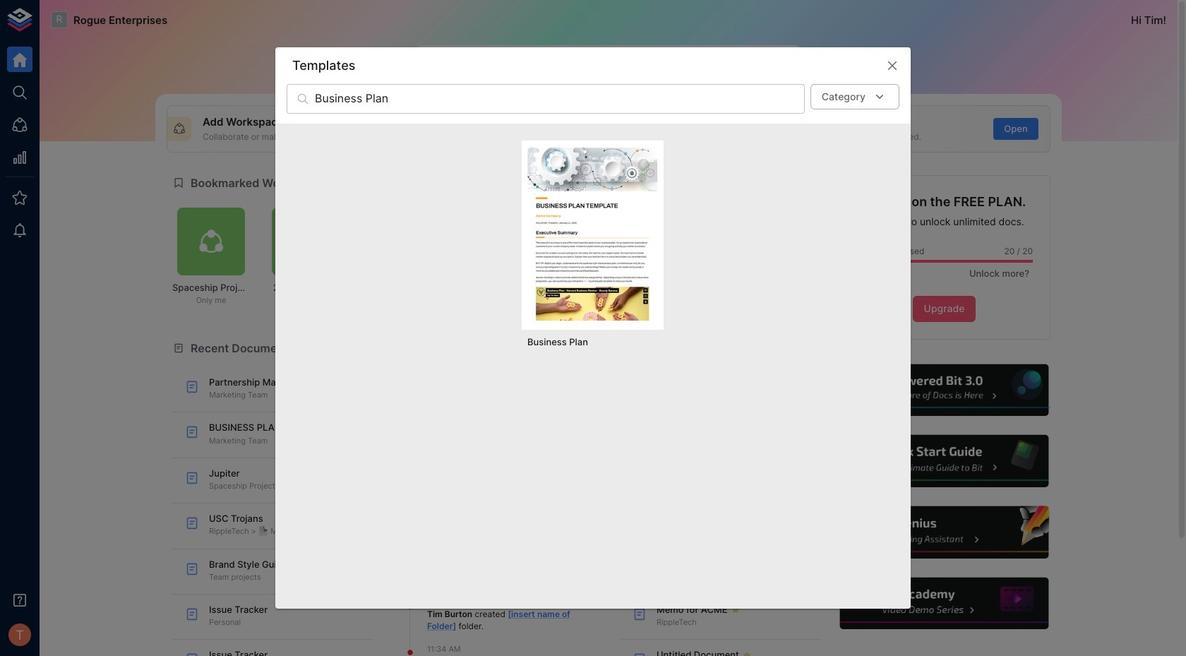 Task type: describe. For each thing, give the bounding box(es) containing it.
2 help image from the top
[[838, 433, 1051, 489]]

4 help image from the top
[[838, 576, 1051, 632]]



Task type: locate. For each thing, give the bounding box(es) containing it.
1 help image from the top
[[838, 362, 1051, 418]]

business plan image
[[528, 146, 658, 320]]

Search Templates... text field
[[315, 84, 805, 114]]

dialog
[[275, 47, 911, 609]]

help image
[[838, 362, 1051, 418], [838, 433, 1051, 489], [838, 504, 1051, 560], [838, 576, 1051, 632]]

3 help image from the top
[[838, 504, 1051, 560]]



Task type: vqa. For each thing, say whether or not it's contained in the screenshot.
Business Plan "image"
yes



